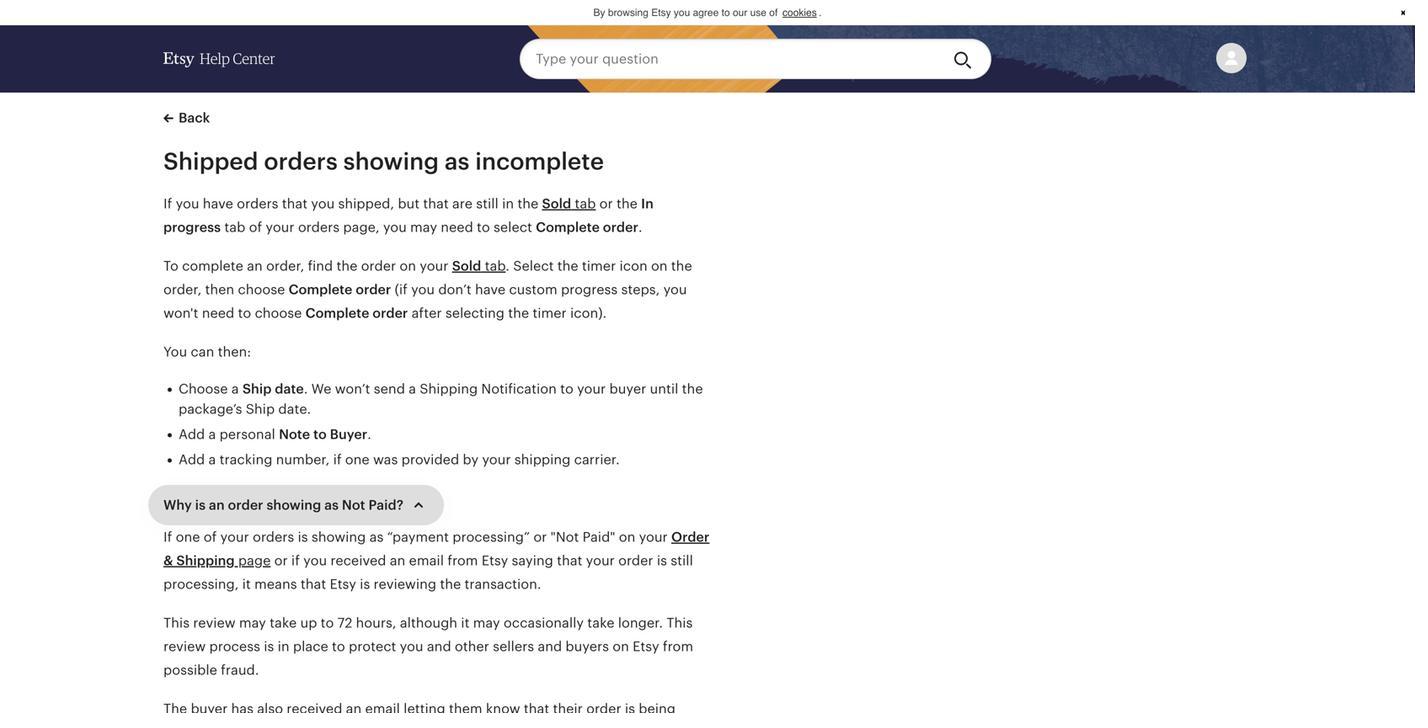 Task type: locate. For each thing, give the bounding box(es) containing it.
1 horizontal spatial and
[[538, 639, 562, 655]]

that down ""not"
[[557, 553, 582, 569]]

tab left select
[[485, 259, 506, 274]]

0 vertical spatial or
[[599, 196, 613, 211]]

1 horizontal spatial one
[[345, 452, 370, 468]]

0 horizontal spatial or
[[274, 553, 288, 569]]

1 horizontal spatial have
[[475, 282, 506, 297]]

review
[[193, 616, 236, 631], [163, 639, 206, 655]]

2 add from the top
[[179, 452, 205, 468]]

review up the process
[[193, 616, 236, 631]]

your up page
[[220, 530, 249, 545]]

page,
[[343, 220, 380, 235]]

complete for complete order
[[289, 282, 352, 297]]

. right cookies
[[819, 7, 822, 19]]

order
[[671, 530, 710, 545]]

1 and from the left
[[427, 639, 451, 655]]

sold up don't
[[452, 259, 481, 274]]

on right "icon"
[[651, 259, 668, 274]]

are
[[452, 196, 473, 211]]

date.
[[278, 402, 311, 417]]

but
[[398, 196, 420, 211]]

shipping inside . we won't send a shipping notification to your buyer until the package's ship date.
[[420, 382, 478, 397]]

cookie consent dialog
[[0, 0, 1415, 25]]

1 horizontal spatial of
[[249, 220, 262, 235]]

0 vertical spatial in
[[502, 196, 514, 211]]

it down page
[[242, 577, 251, 592]]

if up &
[[163, 530, 172, 545]]

notification
[[481, 382, 557, 397]]

"payment
[[387, 530, 449, 545]]

1 horizontal spatial as
[[369, 530, 384, 545]]

you down the although
[[400, 639, 423, 655]]

as up are
[[445, 148, 470, 175]]

to
[[163, 259, 178, 274]]

0 vertical spatial if
[[163, 196, 172, 211]]

an inside dropdown button
[[209, 498, 225, 513]]

in left place
[[278, 639, 289, 655]]

2 vertical spatial as
[[369, 530, 384, 545]]

0 vertical spatial tab
[[575, 196, 596, 211]]

it
[[242, 577, 251, 592], [461, 616, 470, 631]]

you left agree
[[674, 7, 690, 19]]

shipping up processing,
[[176, 553, 235, 569]]

1 vertical spatial showing
[[267, 498, 321, 513]]

2 take from the left
[[587, 616, 614, 631]]

1 horizontal spatial from
[[663, 639, 693, 655]]

help center
[[200, 51, 275, 67]]

0 horizontal spatial in
[[278, 639, 289, 655]]

an for order,
[[247, 259, 263, 274]]

icon
[[620, 259, 648, 274]]

if
[[333, 452, 342, 468], [291, 553, 300, 569]]

0 horizontal spatial shipping
[[176, 553, 235, 569]]

to inside cookie consent dialog
[[722, 7, 730, 19]]

to inside . we won't send a shipping notification to your buyer until the package's ship date.
[[560, 382, 574, 397]]

shipping inside order & shipping
[[176, 553, 235, 569]]

0 vertical spatial progress
[[163, 220, 221, 235]]

1 horizontal spatial or
[[533, 530, 547, 545]]

buyers
[[566, 639, 609, 655]]

0 vertical spatial of
[[769, 7, 778, 19]]

complete for complete order after selecting the timer icon).
[[305, 306, 369, 321]]

0 vertical spatial review
[[193, 616, 236, 631]]

to left "our"
[[722, 7, 730, 19]]

1 vertical spatial from
[[663, 639, 693, 655]]

1 horizontal spatial shipping
[[420, 382, 478, 397]]

0 horizontal spatial still
[[476, 196, 499, 211]]

0 vertical spatial choose
[[238, 282, 285, 297]]

the left in
[[617, 196, 638, 211]]

possible
[[163, 663, 217, 678]]

0 vertical spatial sold
[[542, 196, 571, 211]]

shipped
[[163, 148, 258, 175]]

occasionally
[[504, 616, 584, 631]]

you down shipped
[[176, 196, 199, 211]]

0 vertical spatial need
[[441, 220, 473, 235]]

the right "icon"
[[671, 259, 692, 274]]

0 vertical spatial ship
[[242, 382, 272, 397]]

add a tracking number, if one was provided by your shipping carrier.
[[179, 452, 620, 468]]

take up buyers
[[587, 616, 614, 631]]

select
[[494, 220, 532, 235]]

from down longer. this
[[663, 639, 693, 655]]

1 vertical spatial complete
[[305, 306, 369, 321]]

to right notification on the left bottom of page
[[560, 382, 574, 397]]

protect
[[349, 639, 396, 655]]

need down are
[[441, 220, 473, 235]]

transaction.
[[465, 577, 541, 592]]

or up omplete order .
[[599, 196, 613, 211]]

processing"
[[453, 530, 530, 545]]

progress
[[163, 220, 221, 235], [561, 282, 618, 297]]

1 vertical spatial choose
[[255, 306, 302, 321]]

still down order
[[671, 553, 693, 569]]

an for order
[[209, 498, 225, 513]]

. down in
[[638, 220, 642, 235]]

of inside cookie consent dialog
[[769, 7, 778, 19]]

is down why is an order showing as not paid? dropdown button
[[298, 530, 308, 545]]

in up select
[[502, 196, 514, 211]]

add up the why
[[179, 452, 205, 468]]

2 vertical spatial tab
[[485, 259, 506, 274]]

shipping right send
[[420, 382, 478, 397]]

0 horizontal spatial order,
[[163, 282, 202, 297]]

0 vertical spatial timer
[[582, 259, 616, 274]]

1 vertical spatial ship
[[246, 402, 275, 417]]

it inside or if you received an email from etsy saying that your order is still processing, it means that etsy is reviewing the transaction.
[[242, 577, 251, 592]]

2 horizontal spatial as
[[445, 148, 470, 175]]

1 vertical spatial add
[[179, 452, 205, 468]]

. inside cookie consent dialog
[[819, 7, 822, 19]]

review up possible
[[163, 639, 206, 655]]

need down then
[[202, 306, 234, 321]]

a right choose
[[231, 382, 239, 397]]

a for add a personal note to buyer .
[[208, 427, 216, 442]]

order, up won't
[[163, 282, 202, 297]]

0 horizontal spatial have
[[203, 196, 233, 211]]

as left the "not"
[[324, 498, 339, 513]]

you right steps, on the top of page
[[663, 282, 687, 297]]

don't
[[438, 282, 472, 297]]

may down but on the left top of the page
[[410, 220, 437, 235]]

is up longer. this
[[657, 553, 667, 569]]

1 vertical spatial if
[[163, 530, 172, 545]]

1 vertical spatial order,
[[163, 282, 202, 297]]

(if
[[395, 282, 408, 297]]

from right email at the left of the page
[[447, 553, 478, 569]]

0 horizontal spatial and
[[427, 639, 451, 655]]

personal
[[219, 427, 275, 442]]

showing up if you have orders that you shipped, but that are still in the sold tab
[[343, 148, 439, 175]]

the down email at the left of the page
[[440, 577, 461, 592]]

etsy inside this review may take up to 72 hours, although it may occasionally take longer. this review process is in place to protect you and other sellers and buyers on etsy from possible fraud.
[[633, 639, 659, 655]]

1 if from the top
[[163, 196, 172, 211]]

use
[[750, 7, 767, 19]]

etsy down longer. this
[[633, 639, 659, 655]]

timer down custom
[[533, 306, 567, 321]]

0 horizontal spatial if
[[291, 553, 300, 569]]

provided
[[401, 452, 459, 468]]

None search field
[[520, 39, 992, 79]]

ship
[[242, 382, 272, 397], [246, 402, 275, 417]]

add down package's
[[179, 427, 205, 442]]

one down the why
[[176, 530, 200, 545]]

a
[[231, 382, 239, 397], [409, 382, 416, 397], [208, 427, 216, 442], [208, 452, 216, 468]]

0 horizontal spatial take
[[270, 616, 297, 631]]

0 horizontal spatial sold
[[452, 259, 481, 274]]

sold
[[542, 196, 571, 211], [452, 259, 481, 274]]

as
[[445, 148, 470, 175], [324, 498, 339, 513], [369, 530, 384, 545]]

one down the buyer
[[345, 452, 370, 468]]

1 vertical spatial shipping
[[176, 553, 235, 569]]

if down shipped
[[163, 196, 172, 211]]

1 vertical spatial as
[[324, 498, 339, 513]]

0 horizontal spatial an
[[209, 498, 225, 513]]

order inside dropdown button
[[228, 498, 263, 513]]

1 vertical spatial have
[[475, 282, 506, 297]]

complete
[[182, 259, 243, 274]]

to
[[722, 7, 730, 19], [477, 220, 490, 235], [238, 306, 251, 321], [560, 382, 574, 397], [313, 427, 327, 442], [321, 616, 334, 631], [332, 639, 345, 655]]

the up c
[[518, 196, 538, 211]]

your left buyer in the bottom left of the page
[[577, 382, 606, 397]]

etsy right browsing
[[651, 7, 671, 19]]

showing down the number,
[[267, 498, 321, 513]]

1 horizontal spatial an
[[247, 259, 263, 274]]

have down shipped
[[203, 196, 233, 211]]

have up the selecting
[[475, 282, 506, 297]]

order down tracking
[[228, 498, 263, 513]]

your up to complete an order, find the order on your sold tab
[[266, 220, 294, 235]]

need
[[441, 220, 473, 235], [202, 306, 234, 321]]

of up processing,
[[204, 530, 217, 545]]

0 vertical spatial shipping
[[420, 382, 478, 397]]

progress up complete on the left top of page
[[163, 220, 221, 235]]

or inside or if you received an email from etsy saying that your order is still processing, it means that etsy is reviewing the transaction.
[[274, 553, 288, 569]]

paid?
[[369, 498, 404, 513]]

0 vertical spatial if
[[333, 452, 342, 468]]

showing inside dropdown button
[[267, 498, 321, 513]]

on
[[400, 259, 416, 274], [651, 259, 668, 274], [619, 530, 635, 545], [613, 639, 629, 655]]

is inside dropdown button
[[195, 498, 206, 513]]

take left up
[[270, 616, 297, 631]]

72
[[337, 616, 352, 631]]

it up other
[[461, 616, 470, 631]]

tab up omplete order .
[[575, 196, 596, 211]]

we
[[311, 382, 331, 397]]

if down the buyer
[[333, 452, 342, 468]]

0 horizontal spatial of
[[204, 530, 217, 545]]

by
[[463, 452, 479, 468]]

1 horizontal spatial progress
[[561, 282, 618, 297]]

1 take from the left
[[270, 616, 297, 631]]

1 vertical spatial it
[[461, 616, 470, 631]]

1 vertical spatial in
[[278, 639, 289, 655]]

you left the received
[[303, 553, 327, 569]]

0 vertical spatial it
[[242, 577, 251, 592]]

longer. this
[[618, 616, 693, 631]]

why
[[163, 498, 192, 513]]

our
[[733, 7, 747, 19]]

still right are
[[476, 196, 499, 211]]

add
[[179, 427, 205, 442], [179, 452, 205, 468]]

0 vertical spatial an
[[247, 259, 263, 274]]

1 vertical spatial an
[[209, 498, 225, 513]]

tab
[[575, 196, 596, 211], [224, 220, 245, 235], [485, 259, 506, 274]]

a for add a tracking number, if one was provided by your shipping carrier.
[[208, 452, 216, 468]]

a inside . we won't send a shipping notification to your buyer until the package's ship date.
[[409, 382, 416, 397]]

complete down complete order
[[305, 306, 369, 321]]

0 vertical spatial from
[[447, 553, 478, 569]]

1 horizontal spatial order,
[[266, 259, 304, 274]]

the right until
[[682, 382, 703, 397]]

and down occasionally
[[538, 639, 562, 655]]

or
[[599, 196, 613, 211], [533, 530, 547, 545], [274, 553, 288, 569]]

c
[[536, 220, 546, 235]]

choose inside (if you don't have custom progress steps, you won't need to choose
[[255, 306, 302, 321]]

1 vertical spatial tab
[[224, 220, 245, 235]]

won't
[[335, 382, 370, 397]]

may
[[410, 220, 437, 235], [239, 616, 266, 631], [473, 616, 500, 631]]

the inside . we won't send a shipping notification to your buyer until the package's ship date.
[[682, 382, 703, 397]]

an right the why
[[209, 498, 225, 513]]

shipping
[[420, 382, 478, 397], [176, 553, 235, 569]]

2 horizontal spatial of
[[769, 7, 778, 19]]

or left ""not"
[[533, 530, 547, 545]]

2 if from the top
[[163, 530, 172, 545]]

orders
[[264, 148, 338, 175], [237, 196, 278, 211], [298, 220, 340, 235], [253, 530, 294, 545]]

order left (if
[[356, 282, 391, 297]]

0 horizontal spatial from
[[447, 553, 478, 569]]

. left we
[[304, 382, 308, 397]]

received
[[331, 553, 386, 569]]

choose a ship date
[[179, 382, 304, 397]]

your inside or if you received an email from etsy saying that your order is still processing, it means that etsy is reviewing the transaction.
[[586, 553, 615, 569]]

as up the received
[[369, 530, 384, 545]]

1 vertical spatial if
[[291, 553, 300, 569]]

progress up icon).
[[561, 282, 618, 297]]

ship inside . we won't send a shipping notification to your buyer until the package's ship date.
[[246, 402, 275, 417]]

a right send
[[409, 382, 416, 397]]

on inside this review may take up to 72 hours, although it may occasionally take longer. this review process is in place to protect you and other sellers and buyers on etsy from possible fraud.
[[613, 639, 629, 655]]

etsy down the received
[[330, 577, 356, 592]]

(if you don't have custom progress steps, you won't need to choose
[[163, 282, 687, 321]]

or for if one of your orders is showing as "payment processing" or "not paid" on your
[[274, 553, 288, 569]]

fraud.
[[221, 663, 259, 678]]

2 horizontal spatial an
[[390, 553, 405, 569]]

.
[[819, 7, 822, 19], [638, 220, 642, 235], [506, 259, 510, 274], [304, 382, 308, 397], [367, 427, 371, 442]]

0 vertical spatial add
[[179, 427, 205, 442]]

0 vertical spatial order,
[[266, 259, 304, 274]]

timer inside . select the timer icon on the order, then choose
[[582, 259, 616, 274]]

1 horizontal spatial timer
[[582, 259, 616, 274]]

is right the why
[[195, 498, 206, 513]]

up
[[300, 616, 317, 631]]

showing
[[343, 148, 439, 175], [267, 498, 321, 513], [312, 530, 366, 545]]

0 horizontal spatial it
[[242, 577, 251, 592]]

on inside . select the timer icon on the order, then choose
[[651, 259, 668, 274]]

or for if you have orders that you shipped, but that are still in the
[[599, 196, 613, 211]]

0 vertical spatial one
[[345, 452, 370, 468]]

2 vertical spatial or
[[274, 553, 288, 569]]

order up longer. this
[[618, 553, 653, 569]]

as inside why is an order showing as not paid? dropdown button
[[324, 498, 339, 513]]

1 vertical spatial one
[[176, 530, 200, 545]]

1 horizontal spatial take
[[587, 616, 614, 631]]

2 horizontal spatial or
[[599, 196, 613, 211]]

1 horizontal spatial tab
[[485, 259, 506, 274]]

an up reviewing
[[390, 553, 405, 569]]

1 horizontal spatial still
[[671, 553, 693, 569]]

2 vertical spatial showing
[[312, 530, 366, 545]]

1 vertical spatial progress
[[561, 282, 618, 297]]

shipped,
[[338, 196, 394, 211]]

of down shipped
[[249, 220, 262, 235]]

0 horizontal spatial progress
[[163, 220, 221, 235]]

a left tracking
[[208, 452, 216, 468]]

the right select
[[557, 259, 578, 274]]

by browsing etsy you agree to our use of cookies .
[[593, 7, 822, 19]]

package's
[[179, 402, 242, 417]]

you inside or if you received an email from etsy saying that your order is still processing, it means that etsy is reviewing the transaction.
[[303, 553, 327, 569]]

1 horizontal spatial in
[[502, 196, 514, 211]]

order down (if
[[373, 306, 408, 321]]

choose inside . select the timer icon on the order, then choose
[[238, 282, 285, 297]]

place
[[293, 639, 328, 655]]

need inside (if you don't have custom progress steps, you won't need to choose
[[202, 306, 234, 321]]

your inside . we won't send a shipping notification to your buyer until the package's ship date.
[[577, 382, 606, 397]]

is down the received
[[360, 577, 370, 592]]

2 vertical spatial an
[[390, 553, 405, 569]]

a down package's
[[208, 427, 216, 442]]

and down the although
[[427, 639, 451, 655]]

you
[[674, 7, 690, 19], [176, 196, 199, 211], [311, 196, 335, 211], [383, 220, 407, 235], [411, 282, 435, 297], [663, 282, 687, 297], [303, 553, 327, 569], [400, 639, 423, 655]]

back
[[179, 110, 210, 126]]

0 vertical spatial complete
[[289, 282, 352, 297]]

your left order
[[639, 530, 668, 545]]

can
[[191, 345, 214, 360]]

1 vertical spatial need
[[202, 306, 234, 321]]

1 add from the top
[[179, 427, 205, 442]]

1 horizontal spatial if
[[333, 452, 342, 468]]

in
[[502, 196, 514, 211], [278, 639, 289, 655]]

on right buyers
[[613, 639, 629, 655]]

1 vertical spatial timer
[[533, 306, 567, 321]]

0 vertical spatial as
[[445, 148, 470, 175]]

order up (if
[[361, 259, 396, 274]]

may up the process
[[239, 616, 266, 631]]

order inside or if you received an email from etsy saying that your order is still processing, it means that etsy is reviewing the transaction.
[[618, 553, 653, 569]]

your
[[266, 220, 294, 235], [420, 259, 449, 274], [577, 382, 606, 397], [482, 452, 511, 468], [220, 530, 249, 545], [639, 530, 668, 545], [586, 553, 615, 569]]



Task type: vqa. For each thing, say whether or not it's contained in the screenshot.
the or within the Use Etsy's IOSS number only for this purpose and ask your courier to electronically submit this info (instead of writing it on your package or label), if available.
no



Task type: describe. For each thing, give the bounding box(es) containing it.
until
[[650, 382, 678, 397]]

you can then:
[[163, 345, 251, 360]]

or the
[[596, 196, 641, 211]]

if one of your orders is showing as "payment processing" or "not paid" on your
[[163, 530, 671, 545]]

or if you received an email from etsy saying that your order is still processing, it means that etsy is reviewing the transaction.
[[163, 553, 693, 592]]

this
[[163, 616, 190, 631]]

that left shipped,
[[282, 196, 308, 211]]

back link
[[163, 108, 210, 128]]

hours,
[[356, 616, 396, 631]]

although
[[400, 616, 457, 631]]

was
[[373, 452, 398, 468]]

incomplete
[[475, 148, 604, 175]]

number,
[[276, 452, 330, 468]]

buyer
[[609, 382, 646, 397]]

if for if one of your orders is showing as "payment processing" or "not paid" on your
[[163, 530, 172, 545]]

then
[[205, 282, 234, 297]]

reviewing
[[374, 577, 436, 592]]

shipped orders showing as incomplete
[[163, 148, 604, 175]]

1 horizontal spatial may
[[410, 220, 437, 235]]

is inside this review may take up to 72 hours, although it may occasionally take longer. this review process is in place to protect you and other sellers and buyers on etsy from possible fraud.
[[264, 639, 274, 655]]

2 horizontal spatial tab
[[575, 196, 596, 211]]

"not
[[551, 530, 579, 545]]

means
[[254, 577, 297, 592]]

0 horizontal spatial may
[[239, 616, 266, 631]]

this review may take up to 72 hours, although it may occasionally take longer. this review process is in place to protect you and other sellers and buyers on etsy from possible fraud.
[[163, 616, 693, 678]]

add a personal note to buyer .
[[179, 427, 371, 442]]

why is an order showing as not paid?
[[163, 498, 404, 513]]

&
[[163, 553, 173, 569]]

order, inside . select the timer icon on the order, then choose
[[163, 282, 202, 297]]

1 vertical spatial or
[[533, 530, 547, 545]]

add for add a tracking number, if one was provided by your shipping carrier.
[[179, 452, 205, 468]]

you right (if
[[411, 282, 435, 297]]

tracking
[[219, 452, 272, 468]]

shipping
[[514, 452, 571, 468]]

0 vertical spatial have
[[203, 196, 233, 211]]

on up (if
[[400, 259, 416, 274]]

complete order
[[289, 282, 391, 297]]

0 vertical spatial showing
[[343, 148, 439, 175]]

you down but on the left top of the page
[[383, 220, 407, 235]]

it inside this review may take up to 72 hours, although it may occasionally take longer. this review process is in place to protect you and other sellers and buyers on etsy from possible fraud.
[[461, 616, 470, 631]]

icon).
[[570, 306, 607, 321]]

2 horizontal spatial may
[[473, 616, 500, 631]]

paid"
[[583, 530, 615, 545]]

1 vertical spatial review
[[163, 639, 206, 655]]

why is an order showing as not paid? button
[[148, 485, 444, 526]]

omplete order .
[[546, 220, 642, 235]]

1 horizontal spatial sold
[[542, 196, 571, 211]]

to left select
[[477, 220, 490, 235]]

date
[[275, 382, 304, 397]]

selecting
[[445, 306, 505, 321]]

add for add a personal note to buyer .
[[179, 427, 205, 442]]

by
[[593, 7, 605, 19]]

0 horizontal spatial one
[[176, 530, 200, 545]]

the down custom
[[508, 306, 529, 321]]

that right means
[[301, 577, 326, 592]]

the inside or if you received an email from etsy saying that your order is still processing, it means that etsy is reviewing the transaction.
[[440, 577, 461, 592]]

0 horizontal spatial tab
[[224, 220, 245, 235]]

after
[[412, 306, 442, 321]]

1 vertical spatial of
[[249, 220, 262, 235]]

to down "72"
[[332, 639, 345, 655]]

. up add a tracking number, if one was provided by your shipping carrier.
[[367, 427, 371, 442]]

not
[[342, 498, 365, 513]]

buyer
[[330, 427, 367, 442]]

1 horizontal spatial need
[[441, 220, 473, 235]]

Type your question search field
[[520, 39, 940, 79]]

you inside this review may take up to 72 hours, although it may occasionally take longer. this review process is in place to protect you and other sellers and buyers on etsy from possible fraud.
[[400, 639, 423, 655]]

. select the timer icon on the order, then choose
[[163, 259, 692, 297]]

in inside this review may take up to 72 hours, although it may occasionally take longer. this review process is in place to protect you and other sellers and buyers on etsy from possible fraud.
[[278, 639, 289, 655]]

to left "72"
[[321, 616, 334, 631]]

from inside this review may take up to 72 hours, although it may occasionally take longer. this review process is in place to protect you and other sellers and buyers on etsy from possible fraud.
[[663, 639, 693, 655]]

steps,
[[621, 282, 660, 297]]

2 vertical spatial of
[[204, 530, 217, 545]]

etsy down processing"
[[482, 553, 508, 569]]

agree
[[693, 7, 719, 19]]

a for choose a ship date
[[231, 382, 239, 397]]

0 horizontal spatial timer
[[533, 306, 567, 321]]

your up don't
[[420, 259, 449, 274]]

the up complete order
[[337, 259, 358, 274]]

help center link
[[163, 35, 275, 83]]

saying
[[512, 553, 553, 569]]

progress inside in progress
[[163, 220, 221, 235]]

if inside or if you received an email from etsy saying that your order is still processing, it means that etsy is reviewing the transaction.
[[291, 553, 300, 569]]

carrier.
[[574, 452, 620, 468]]

page
[[235, 553, 271, 569]]

to right note at the left of the page
[[313, 427, 327, 442]]

you left shipped,
[[311, 196, 335, 211]]

processing,
[[163, 577, 239, 592]]

on right paid"
[[619, 530, 635, 545]]

send
[[374, 382, 405, 397]]

cookies
[[783, 7, 817, 19]]

to inside (if you don't have custom progress steps, you won't need to choose
[[238, 306, 251, 321]]

won't
[[163, 306, 198, 321]]

that left are
[[423, 196, 449, 211]]

. inside . we won't send a shipping notification to your buyer until the package's ship date.
[[304, 382, 308, 397]]

2 and from the left
[[538, 639, 562, 655]]

if for if you have orders that you shipped, but that are still in the sold tab
[[163, 196, 172, 211]]

sellers
[[493, 639, 534, 655]]

omplete
[[546, 220, 600, 235]]

other
[[455, 639, 489, 655]]

email
[[409, 553, 444, 569]]

. we won't send a shipping notification to your buyer until the package's ship date.
[[179, 382, 703, 417]]

complete order after selecting the timer icon).
[[305, 306, 607, 321]]

progress inside (if you don't have custom progress steps, you won't need to choose
[[561, 282, 618, 297]]

to complete an order, find the order on your sold tab
[[163, 259, 506, 274]]

tab of your orders page, you may need to select c
[[221, 220, 546, 235]]

you
[[163, 345, 187, 360]]

note
[[279, 427, 310, 442]]

. inside . select the timer icon on the order, then choose
[[506, 259, 510, 274]]

have inside (if you don't have custom progress steps, you won't need to choose
[[475, 282, 506, 297]]

an inside or if you received an email from etsy saying that your order is still processing, it means that etsy is reviewing the transaction.
[[390, 553, 405, 569]]

then:
[[218, 345, 251, 360]]

if you have orders that you shipped, but that are still in the sold tab
[[163, 196, 596, 211]]

process
[[209, 639, 260, 655]]

custom
[[509, 282, 557, 297]]

help
[[200, 51, 230, 67]]

1 vertical spatial sold
[[452, 259, 481, 274]]

0 vertical spatial still
[[476, 196, 499, 211]]

order down 'or the'
[[603, 220, 638, 235]]

you inside cookie consent dialog
[[674, 7, 690, 19]]

etsy image
[[163, 52, 195, 67]]

etsy inside cookie consent dialog
[[651, 7, 671, 19]]

your right by
[[482, 452, 511, 468]]

browsing
[[608, 7, 649, 19]]

in
[[641, 196, 654, 211]]

find
[[308, 259, 333, 274]]

from inside or if you received an email from etsy saying that your order is still processing, it means that etsy is reviewing the transaction.
[[447, 553, 478, 569]]

still inside or if you received an email from etsy saying that your order is still processing, it means that etsy is reviewing the transaction.
[[671, 553, 693, 569]]



